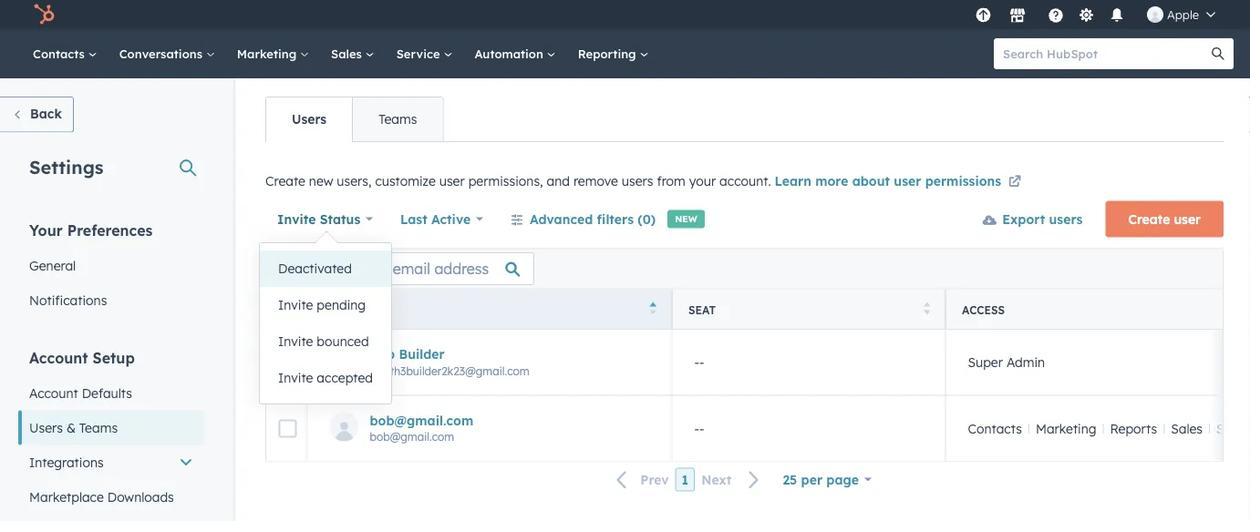 Task type: locate. For each thing, give the bounding box(es) containing it.
search button
[[1203, 38, 1234, 69]]

teams right &
[[79, 420, 118, 436]]

-- up pagination navigation
[[695, 420, 705, 436]]

ascending sort. press to sort descending. image
[[650, 302, 657, 315]]

marketplaces button
[[999, 0, 1037, 29]]

user
[[439, 173, 465, 189], [894, 173, 922, 189], [1174, 211, 1201, 227]]

1 button
[[676, 468, 695, 492]]

users up new
[[292, 111, 327, 127]]

0 horizontal spatial marketing
[[237, 46, 300, 61]]

1 horizontal spatial users
[[292, 111, 327, 127]]

-- down the seat
[[695, 354, 705, 370]]

export users
[[1003, 211, 1083, 227]]

navigation containing users
[[265, 97, 444, 142]]

account
[[29, 349, 88, 367], [29, 385, 78, 401]]

users & teams
[[29, 420, 118, 436]]

and
[[547, 173, 570, 189]]

deactivated
[[278, 261, 352, 277]]

setup
[[93, 349, 135, 367]]

1 vertical spatial sales
[[1171, 420, 1203, 436]]

1 horizontal spatial create
[[1129, 211, 1171, 227]]

deactivated button
[[260, 251, 391, 287]]

1 horizontal spatial users
[[1049, 211, 1083, 227]]

navigation
[[265, 97, 444, 142]]

apple button
[[1136, 0, 1227, 29]]

contacts link
[[22, 29, 108, 78]]

learn
[[775, 173, 812, 189]]

1 -- from the top
[[695, 354, 705, 370]]

bob@gmail.com link
[[370, 412, 654, 428]]

invite bounced
[[278, 334, 369, 350]]

sales link
[[320, 29, 386, 78]]

1 vertical spatial users
[[1049, 211, 1083, 227]]

next
[[702, 472, 732, 488]]

0 vertical spatial create
[[265, 173, 305, 189]]

1 vertical spatial --
[[695, 420, 705, 436]]

1 account from the top
[[29, 349, 88, 367]]

users left from
[[622, 173, 653, 189]]

0 vertical spatial account
[[29, 349, 88, 367]]

press to sort. image
[[924, 302, 931, 315]]

apple menu
[[970, 0, 1229, 29]]

customize
[[375, 173, 436, 189]]

users right the "export" on the right top of the page
[[1049, 211, 1083, 227]]

page
[[827, 472, 859, 488]]

1 vertical spatial marketing
[[1036, 420, 1097, 436]]

export
[[1003, 211, 1045, 227]]

marketplace
[[29, 489, 104, 505]]

account for account setup
[[29, 349, 88, 367]]

(0)
[[638, 211, 656, 227]]

super
[[968, 354, 1003, 370]]

invite down the invite pending
[[278, 334, 313, 350]]

per
[[801, 472, 823, 488]]

prev button
[[606, 469, 676, 493]]

1 vertical spatial account
[[29, 385, 78, 401]]

invite down deactivated
[[278, 297, 313, 313]]

0 horizontal spatial sales
[[331, 46, 365, 61]]

seat
[[689, 303, 716, 317]]

about
[[853, 173, 890, 189]]

users left &
[[29, 420, 63, 436]]

admin
[[1007, 354, 1045, 370]]

reports
[[1111, 420, 1158, 436]]

invite status
[[277, 211, 361, 227]]

0 vertical spatial sales
[[331, 46, 365, 61]]

marketplace downloads
[[29, 489, 174, 505]]

0 horizontal spatial teams
[[79, 420, 118, 436]]

contacts down the 'hubspot' link
[[33, 46, 88, 61]]

contacts
[[33, 46, 88, 61], [968, 420, 1022, 436]]

downloads
[[107, 489, 174, 505]]

-
[[695, 354, 700, 370], [700, 354, 705, 370], [695, 420, 700, 436], [700, 420, 705, 436]]

general link
[[18, 249, 204, 283]]

reporting link
[[567, 29, 660, 78]]

bob@gmail.com
[[370, 412, 474, 428], [370, 430, 455, 444]]

new
[[675, 213, 698, 225]]

remove
[[574, 173, 618, 189]]

1 horizontal spatial teams
[[379, 111, 417, 127]]

0 vertical spatial marketing
[[237, 46, 300, 61]]

marketing link
[[226, 29, 320, 78]]

users inside button
[[1049, 211, 1083, 227]]

0 vertical spatial users
[[292, 111, 327, 127]]

automation
[[475, 46, 547, 61]]

invite down invite bounced
[[278, 370, 313, 386]]

0 vertical spatial bob@gmail.com
[[370, 412, 474, 428]]

create inside create user button
[[1129, 211, 1171, 227]]

permissions
[[925, 173, 1002, 189]]

1 vertical spatial teams
[[79, 420, 118, 436]]

status
[[320, 211, 361, 227]]

users,
[[337, 173, 372, 189]]

1 vertical spatial create
[[1129, 211, 1171, 227]]

0 horizontal spatial users
[[622, 173, 653, 189]]

1 vertical spatial users
[[29, 420, 63, 436]]

sales left service
[[331, 46, 365, 61]]

create
[[265, 173, 305, 189], [1129, 211, 1171, 227]]

0 horizontal spatial create
[[265, 173, 305, 189]]

invite left status
[[277, 211, 316, 227]]

back link
[[0, 97, 74, 133]]

super admin
[[968, 354, 1045, 370]]

name
[[324, 303, 357, 317]]

2 bob@gmail.com from the top
[[370, 430, 455, 444]]

1 vertical spatial bob@gmail.com
[[370, 430, 455, 444]]

-- for bob@gmail.com
[[695, 420, 705, 436]]

2 -- from the top
[[695, 420, 705, 436]]

account for account defaults
[[29, 385, 78, 401]]

next button
[[695, 469, 771, 493]]

active
[[431, 211, 471, 227]]

account defaults
[[29, 385, 132, 401]]

link opens in a new window image
[[1009, 176, 1021, 189]]

1 vertical spatial contacts
[[968, 420, 1022, 436]]

learn more about user permissions
[[775, 173, 1006, 189]]

account setup
[[29, 349, 135, 367]]

advanced filters (0) button
[[499, 201, 668, 238]]

teams
[[379, 111, 417, 127], [79, 420, 118, 436]]

create for create user
[[1129, 211, 1171, 227]]

invite inside 'dropdown button'
[[277, 211, 316, 227]]

0 horizontal spatial contacts
[[33, 46, 88, 61]]

account up account defaults
[[29, 349, 88, 367]]

last active
[[400, 211, 471, 227]]

users
[[622, 173, 653, 189], [1049, 211, 1083, 227]]

invite for invite accepted
[[278, 370, 313, 386]]

0 horizontal spatial user
[[439, 173, 465, 189]]

teams up customize
[[379, 111, 417, 127]]

1 horizontal spatial sales
[[1171, 420, 1203, 436]]

sales left servic
[[1171, 420, 1203, 436]]

1 horizontal spatial contacts
[[968, 420, 1022, 436]]

contacts down the super at the bottom
[[968, 420, 1022, 436]]

account inside 'link'
[[29, 385, 78, 401]]

account setup element
[[18, 348, 204, 522]]

bob builder b0bth3builder2k23@gmail.com
[[370, 346, 530, 377]]

upgrade link
[[972, 5, 995, 24]]

marketing up users link
[[237, 46, 300, 61]]

account defaults link
[[18, 376, 204, 411]]

invite accepted button
[[260, 360, 391, 397]]

0 vertical spatial --
[[695, 354, 705, 370]]

2 horizontal spatial user
[[1174, 211, 1201, 227]]

list box
[[260, 244, 391, 404]]

link opens in a new window image
[[1009, 172, 1021, 194]]

more
[[816, 173, 849, 189]]

notifications image
[[1109, 8, 1126, 25]]

users inside account setup "element"
[[29, 420, 63, 436]]

marketing left reports
[[1036, 420, 1097, 436]]

2 account from the top
[[29, 385, 78, 401]]

user inside button
[[1174, 211, 1201, 227]]

0 horizontal spatial users
[[29, 420, 63, 436]]

bob builder image
[[1147, 6, 1164, 23]]

account up &
[[29, 385, 78, 401]]



Task type: describe. For each thing, give the bounding box(es) containing it.
servic
[[1217, 420, 1251, 436]]

filters
[[597, 211, 634, 227]]

invite pending
[[278, 297, 366, 313]]

your
[[29, 221, 63, 239]]

search image
[[1212, 47, 1225, 60]]

create user
[[1129, 211, 1201, 227]]

25 per page button
[[771, 462, 884, 498]]

marketplace downloads link
[[18, 480, 204, 515]]

pending
[[317, 297, 366, 313]]

invite for invite bounced
[[278, 334, 313, 350]]

hubspot image
[[33, 4, 55, 26]]

bob builder link
[[370, 346, 654, 362]]

hubspot link
[[22, 4, 68, 26]]

back
[[30, 106, 62, 122]]

1 horizontal spatial marketing
[[1036, 420, 1097, 436]]

invite bounced button
[[260, 324, 391, 360]]

service link
[[386, 29, 464, 78]]

1
[[682, 472, 689, 488]]

-- for bob builder
[[695, 354, 705, 370]]

users & teams link
[[18, 411, 204, 446]]

bob@gmail.com inside bob@gmail.com bob@gmail.com
[[370, 430, 455, 444]]

settings
[[29, 156, 104, 178]]

users link
[[266, 98, 352, 141]]

integrations
[[29, 455, 104, 471]]

invite for invite status
[[277, 211, 316, 227]]

automation link
[[464, 29, 567, 78]]

conversations
[[119, 46, 206, 61]]

last active button
[[400, 201, 484, 238]]

your preferences
[[29, 221, 153, 239]]

your
[[689, 173, 716, 189]]

apple
[[1167, 7, 1199, 22]]

learn more about user permissions link
[[775, 172, 1025, 194]]

teams inside account setup "element"
[[79, 420, 118, 436]]

from
[[657, 173, 686, 189]]

invite status button
[[276, 201, 374, 238]]

builder
[[399, 346, 445, 362]]

access
[[962, 303, 1005, 317]]

invite accepted
[[278, 370, 373, 386]]

0 vertical spatial users
[[622, 173, 653, 189]]

preferences
[[67, 221, 153, 239]]

users for users
[[292, 111, 327, 127]]

1 horizontal spatial user
[[894, 173, 922, 189]]

new
[[309, 173, 333, 189]]

upgrade image
[[975, 8, 992, 24]]

25 per page
[[783, 472, 859, 488]]

0 vertical spatial teams
[[379, 111, 417, 127]]

advanced
[[530, 211, 593, 227]]

teams link
[[352, 98, 443, 141]]

pagination navigation
[[606, 468, 771, 493]]

service
[[396, 46, 444, 61]]

prev
[[641, 472, 669, 488]]

users for users & teams
[[29, 420, 63, 436]]

notifications
[[29, 292, 107, 308]]

conversations link
[[108, 29, 226, 78]]

settings image
[[1079, 8, 1095, 24]]

&
[[66, 420, 76, 436]]

bob
[[370, 346, 395, 362]]

invite for invite pending
[[278, 297, 313, 313]]

bob@gmail.com bob@gmail.com
[[370, 412, 474, 444]]

invite pending button
[[260, 287, 391, 324]]

your preferences element
[[18, 220, 204, 318]]

account.
[[720, 173, 771, 189]]

last
[[400, 211, 428, 227]]

advanced filters (0)
[[530, 211, 656, 227]]

list box containing deactivated
[[260, 244, 391, 404]]

create for create new users, customize user permissions, and remove users from your account.
[[265, 173, 305, 189]]

notifications button
[[1102, 0, 1133, 29]]

defaults
[[82, 385, 132, 401]]

marketplaces image
[[1010, 8, 1026, 25]]

25
[[783, 472, 797, 488]]

accepted
[[317, 370, 373, 386]]

reporting
[[578, 46, 640, 61]]

settings link
[[1075, 5, 1098, 24]]

marketing inside marketing link
[[237, 46, 300, 61]]

1 bob@gmail.com from the top
[[370, 412, 474, 428]]

ascending sort. press to sort descending. element
[[650, 302, 657, 317]]

permissions,
[[468, 173, 543, 189]]

Search HubSpot search field
[[994, 38, 1218, 69]]

create user button
[[1106, 201, 1224, 238]]

press to sort. element
[[924, 302, 931, 317]]

notifications link
[[18, 283, 204, 318]]

bounced
[[317, 334, 369, 350]]

Search name or email address search field
[[270, 253, 534, 285]]

export users button
[[972, 201, 1095, 238]]

help image
[[1048, 8, 1064, 25]]

integrations button
[[18, 446, 204, 480]]

help button
[[1041, 0, 1072, 29]]

0 vertical spatial contacts
[[33, 46, 88, 61]]

b0bth3builder2k23@gmail.com
[[370, 364, 530, 377]]



Task type: vqa. For each thing, say whether or not it's contained in the screenshot.
account.
yes



